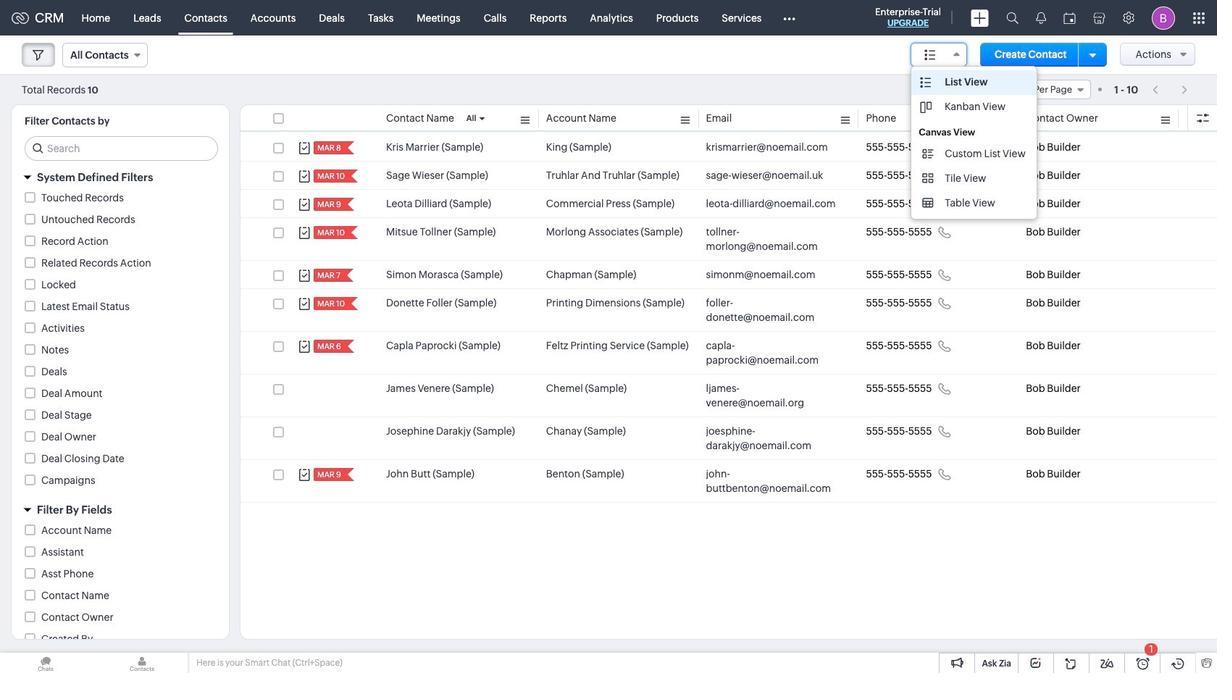 Task type: locate. For each thing, give the bounding box(es) containing it.
navigation
[[1146, 79, 1195, 100]]

size image
[[920, 76, 932, 89], [922, 172, 934, 185]]

list box
[[912, 67, 1037, 219]]

calendar image
[[1064, 12, 1076, 24]]

signals element
[[1027, 0, 1055, 36]]

row group
[[241, 133, 1217, 503]]

search element
[[998, 0, 1027, 36]]

logo image
[[12, 12, 29, 24]]

0 vertical spatial size image
[[920, 76, 932, 89]]

chats image
[[0, 653, 91, 673]]

search image
[[1006, 12, 1019, 24]]

size image
[[925, 49, 936, 62], [920, 101, 932, 114], [922, 147, 934, 160], [922, 196, 934, 209]]

1 vertical spatial size image
[[922, 172, 934, 185]]

None field
[[62, 43, 148, 67], [911, 43, 967, 67], [976, 80, 1091, 99], [62, 43, 148, 67], [911, 43, 967, 67], [976, 80, 1091, 99]]



Task type: describe. For each thing, give the bounding box(es) containing it.
create menu element
[[962, 0, 998, 35]]

Search text field
[[25, 137, 217, 160]]

Other Modules field
[[773, 6, 805, 29]]

signals image
[[1036, 12, 1046, 24]]

profile image
[[1152, 6, 1175, 29]]

profile element
[[1143, 0, 1184, 35]]

contacts image
[[96, 653, 188, 673]]

create menu image
[[971, 9, 989, 26]]



Task type: vqa. For each thing, say whether or not it's contained in the screenshot.
the bottommost Contacts
no



